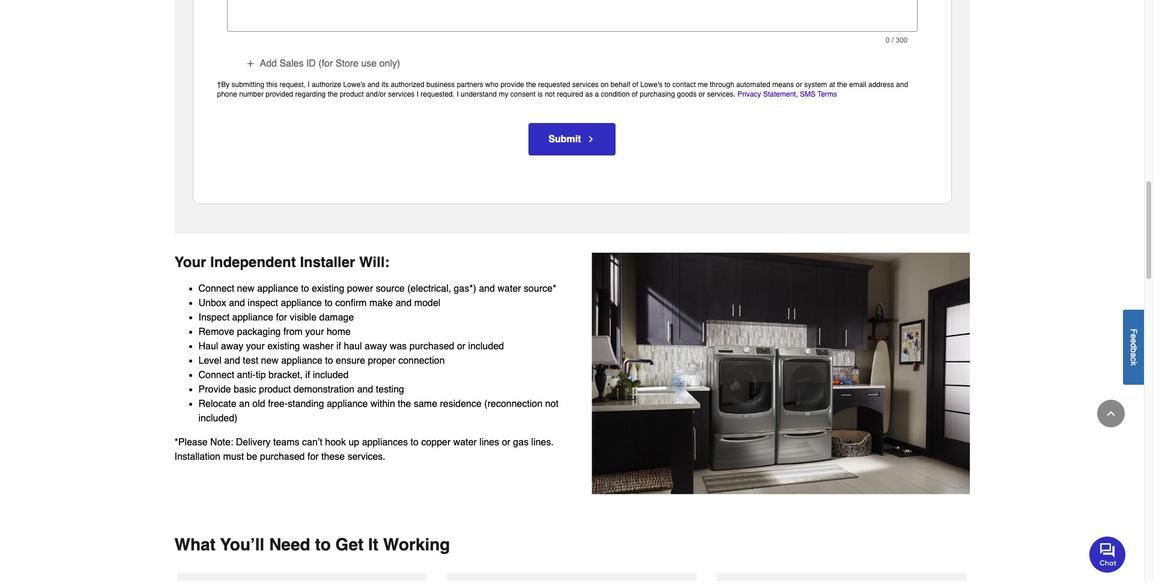 Task type: vqa. For each thing, say whether or not it's contained in the screenshot.
purchased
yes



Task type: locate. For each thing, give the bounding box(es) containing it.
sms
[[800, 90, 816, 99]]

services.
[[707, 90, 736, 99], [348, 452, 386, 462]]

and right unbox
[[229, 298, 245, 309]]

source*
[[524, 283, 557, 294]]

gas
[[513, 437, 529, 448]]

lines.
[[531, 437, 554, 448]]

appliance up packaging
[[232, 312, 273, 323]]

0 horizontal spatial away
[[221, 341, 243, 352]]

1 vertical spatial for
[[308, 452, 319, 462]]

0 horizontal spatial for
[[276, 312, 287, 323]]

0 vertical spatial product
[[340, 90, 364, 99]]

300
[[896, 36, 908, 44]]

my
[[499, 90, 509, 99]]

of right condition
[[632, 90, 638, 99]]

1 horizontal spatial services.
[[707, 90, 736, 99]]

must
[[223, 452, 244, 462]]

copper
[[421, 437, 451, 448]]

to inside † by submitting this request, i authorize                         lowe's and its authorized business partners who                         provide the requested services on behalf of lowe's                         to contact me through automated means or system at the                         email address and phone number provided regarding the                         product and/or services i requested. i understand my                         consent is not required as a condition of purchasing                         goods or services.
[[665, 81, 671, 89]]

or up the residence
[[457, 341, 466, 352]]

and/or
[[366, 90, 386, 99]]

1 horizontal spatial lowe's
[[641, 81, 663, 89]]

e up b
[[1129, 339, 1139, 343]]

your up washer
[[305, 327, 324, 338]]

haul
[[199, 341, 218, 352]]

for inside connect new appliance to existing power source (electrical, gas*) and water source* unbox and inspect appliance to confirm make and model inspect appliance for visible damage remove packaging from your home haul away your existing washer if haul away was purchased or included level and test new appliance to ensure proper connection connect anti-tip bracket, if included provide basic product demonstration and testing relocate an old free-standing appliance within the same residence (reconnection not included)
[[276, 312, 287, 323]]

chat invite button image
[[1090, 536, 1126, 573]]

new
[[237, 283, 255, 294], [261, 356, 279, 366]]

the down testing
[[398, 399, 411, 410]]

submit
[[549, 134, 581, 145]]

away up proper
[[365, 341, 387, 352]]

1 vertical spatial services.
[[348, 452, 386, 462]]

purchased up connection
[[410, 341, 454, 352]]

services. down through
[[707, 90, 736, 99]]

1 vertical spatial new
[[261, 356, 279, 366]]

water left lines
[[453, 437, 477, 448]]

services up "as"
[[572, 81, 599, 89]]

to up visible
[[301, 283, 309, 294]]

1 vertical spatial connect
[[199, 370, 234, 381]]

1 horizontal spatial new
[[261, 356, 279, 366]]

residence
[[440, 399, 482, 410]]

the up consent
[[526, 81, 536, 89]]

system
[[805, 81, 827, 89]]

of right the 'behalf'
[[633, 81, 639, 89]]

2 horizontal spatial i
[[457, 90, 459, 99]]

0 vertical spatial connect
[[199, 283, 234, 294]]

this
[[266, 81, 278, 89]]

1 vertical spatial not
[[545, 399, 559, 410]]

product left and/or
[[340, 90, 364, 99]]

1 vertical spatial water
[[453, 437, 477, 448]]

to up damage
[[325, 298, 333, 309]]

services
[[572, 81, 599, 89], [388, 90, 415, 99]]

0 vertical spatial a
[[595, 90, 599, 99]]

not right is
[[545, 90, 555, 99]]

a inside button
[[1129, 353, 1139, 357]]

if up demonstration
[[305, 370, 310, 381]]

consent
[[511, 90, 536, 99]]

,
[[796, 90, 798, 99]]

0 horizontal spatial included
[[313, 370, 349, 381]]

add sales id (for store use only)
[[260, 59, 400, 69]]

water inside connect new appliance to existing power source (electrical, gas*) and water source* unbox and inspect appliance to confirm make and model inspect appliance for visible damage remove packaging from your home haul away your existing washer if haul away was purchased or included level and test new appliance to ensure proper connection connect anti-tip bracket, if included provide basic product demonstration and testing relocate an old free-standing appliance within the same residence (reconnection not included)
[[498, 283, 521, 294]]

not
[[545, 90, 555, 99], [545, 399, 559, 410]]

or down "me"
[[699, 90, 705, 99]]

it
[[368, 535, 379, 555]]

submitting
[[232, 81, 264, 89]]

connection
[[398, 356, 445, 366]]

delivery
[[236, 437, 271, 448]]

these
[[321, 452, 345, 462]]

visible
[[290, 312, 317, 323]]

water for lines
[[453, 437, 477, 448]]

0 vertical spatial water
[[498, 283, 521, 294]]

services down authorized on the left of page
[[388, 90, 415, 99]]

gas dryers require a new dryer duct, gas connection line, 110-volt grounded 3-prong outlet and more. image
[[717, 574, 968, 582]]

a up 'k'
[[1129, 353, 1139, 357]]

for down can't
[[308, 452, 319, 462]]

1 e from the top
[[1129, 334, 1139, 339]]

source
[[376, 283, 405, 294]]

the
[[526, 81, 536, 89], [837, 81, 847, 89], [328, 90, 338, 99], [398, 399, 411, 410]]

for inside '*please note: delivery teams can't hook up appliances to copper water lines or gas lines. installation must be purchased for these services.'
[[308, 452, 319, 462]]

appliance down washer
[[281, 356, 323, 366]]

electric dryers require an electrical cord, dryer duct and 240-volt outlet within 5-feet of hookup. image
[[447, 574, 698, 582]]

requested.
[[421, 90, 455, 99]]

purchasing
[[640, 90, 675, 99]]

appliance up visible
[[281, 298, 322, 309]]

purchased inside '*please note: delivery teams can't hook up appliances to copper water lines or gas lines. installation must be purchased for these services.'
[[260, 452, 305, 462]]

plus image
[[245, 59, 255, 69]]

e up d
[[1129, 334, 1139, 339]]

your down packaging
[[246, 341, 265, 352]]

1 not from the top
[[545, 90, 555, 99]]

the right at
[[837, 81, 847, 89]]

1 horizontal spatial product
[[340, 90, 364, 99]]

i
[[308, 81, 310, 89], [417, 90, 419, 99], [457, 90, 459, 99]]

0 / 300
[[886, 36, 908, 44]]

1 horizontal spatial if
[[336, 341, 341, 352]]

lowe's
[[343, 81, 366, 89], [641, 81, 663, 89]]

1 horizontal spatial away
[[365, 341, 387, 352]]

1 vertical spatial if
[[305, 370, 310, 381]]

request,
[[280, 81, 306, 89]]

0 vertical spatial not
[[545, 90, 555, 99]]

2 not from the top
[[545, 399, 559, 410]]

0 vertical spatial services
[[572, 81, 599, 89]]

bracket,
[[269, 370, 303, 381]]

services. down up
[[348, 452, 386, 462]]

use
[[361, 59, 377, 69]]

0 horizontal spatial purchased
[[260, 452, 305, 462]]

*please note: delivery teams can't hook up appliances to copper water lines or gas lines. installation must be purchased for these services.
[[175, 437, 554, 462]]

working
[[383, 535, 450, 555]]

purchased down teams
[[260, 452, 305, 462]]

and up within
[[357, 384, 373, 395]]

to up 'purchasing'
[[665, 81, 671, 89]]

power
[[347, 283, 373, 294]]

1 horizontal spatial water
[[498, 283, 521, 294]]

sales
[[280, 59, 304, 69]]

to left "copper"
[[411, 437, 419, 448]]

appliances
[[362, 437, 408, 448]]

water left 'source*'
[[498, 283, 521, 294]]

1 vertical spatial product
[[259, 384, 291, 395]]

water for source*
[[498, 283, 521, 294]]

connect up provide
[[199, 370, 234, 381]]

(for
[[319, 59, 333, 69]]

new up tip
[[261, 356, 279, 366]]

purchased
[[410, 341, 454, 352], [260, 452, 305, 462]]

0 horizontal spatial i
[[308, 81, 310, 89]]

lines
[[480, 437, 499, 448]]

1 connect from the top
[[199, 283, 234, 294]]

i down authorized on the left of page
[[417, 90, 419, 99]]

0 horizontal spatial if
[[305, 370, 310, 381]]

requested
[[538, 81, 570, 89]]

business
[[427, 81, 455, 89]]

or left gas
[[502, 437, 511, 448]]

0 horizontal spatial lowe's
[[343, 81, 366, 89]]

condition
[[601, 90, 630, 99]]

0 horizontal spatial water
[[453, 437, 477, 448]]

1 horizontal spatial for
[[308, 452, 319, 462]]

lowe's down store
[[343, 81, 366, 89]]

0 vertical spatial services.
[[707, 90, 736, 99]]

connect new appliance to existing power source (electrical, gas*) and water source* unbox and inspect appliance to confirm make and model inspect appliance for visible damage remove packaging from your home haul away your existing washer if haul away was purchased or included level and test new appliance to ensure proper connection connect anti-tip bracket, if included provide basic product demonstration and testing relocate an old free-standing appliance within the same residence (reconnection not included)
[[199, 283, 559, 424]]

if
[[336, 341, 341, 352], [305, 370, 310, 381]]

services. inside † by submitting this request, i authorize                         lowe's and its authorized business partners who                         provide the requested services on behalf of lowe's                         to contact me through automated means or system at the                         email address and phone number provided regarding the                         product and/or services i requested. i understand my                         consent is not required as a condition of purchasing                         goods or services.
[[707, 90, 736, 99]]

free-
[[268, 399, 288, 410]]

and
[[368, 81, 380, 89], [896, 81, 908, 89], [479, 283, 495, 294], [229, 298, 245, 309], [396, 298, 412, 309], [224, 356, 240, 366], [357, 384, 373, 395]]

anti-
[[237, 370, 256, 381]]

1 horizontal spatial a
[[1129, 353, 1139, 357]]

contact
[[673, 81, 696, 89]]

water inside '*please note: delivery teams can't hook up appliances to copper water lines or gas lines. installation must be purchased for these services.'
[[453, 437, 477, 448]]

the down authorize
[[328, 90, 338, 99]]

product
[[340, 90, 364, 99], [259, 384, 291, 395]]

a right "as"
[[595, 90, 599, 99]]

1 vertical spatial existing
[[267, 341, 300, 352]]

product up free-
[[259, 384, 291, 395]]

1 vertical spatial services
[[388, 90, 415, 99]]

need
[[269, 535, 310, 555]]

0 horizontal spatial a
[[595, 90, 599, 99]]

0 vertical spatial if
[[336, 341, 341, 352]]

connect up unbox
[[199, 283, 234, 294]]

lowe's up 'purchasing'
[[641, 81, 663, 89]]

purchased inside connect new appliance to existing power source (electrical, gas*) and water source* unbox and inspect appliance to confirm make and model inspect appliance for visible damage remove packaging from your home haul away your existing washer if haul away was purchased or included level and test new appliance to ensure proper connection connect anti-tip bracket, if included provide basic product demonstration and testing relocate an old free-standing appliance within the same residence (reconnection not included)
[[410, 341, 454, 352]]

for up the from
[[276, 312, 287, 323]]

existing down the from
[[267, 341, 300, 352]]

number
[[239, 90, 264, 99]]

1 horizontal spatial included
[[468, 341, 504, 352]]

i up regarding
[[308, 81, 310, 89]]

who
[[485, 81, 499, 89]]

same
[[414, 399, 437, 410]]

0 vertical spatial purchased
[[410, 341, 454, 352]]

1 horizontal spatial purchased
[[410, 341, 454, 352]]

away down remove
[[221, 341, 243, 352]]

1 vertical spatial purchased
[[260, 452, 305, 462]]

/
[[892, 36, 894, 44]]

1 vertical spatial a
[[1129, 353, 1139, 357]]

means
[[773, 81, 794, 89]]

0 vertical spatial for
[[276, 312, 287, 323]]

i down the partners
[[457, 90, 459, 99]]

id
[[306, 59, 316, 69]]

1 lowe's from the left
[[343, 81, 366, 89]]

0 horizontal spatial services.
[[348, 452, 386, 462]]

included
[[468, 341, 504, 352], [313, 370, 349, 381]]

connect
[[199, 283, 234, 294], [199, 370, 234, 381]]

0 horizontal spatial product
[[259, 384, 291, 395]]

1 vertical spatial included
[[313, 370, 349, 381]]

appliance up inspect
[[257, 283, 298, 294]]

k
[[1129, 362, 1139, 366]]

0 horizontal spatial your
[[246, 341, 265, 352]]

1 horizontal spatial your
[[305, 327, 324, 338]]

or
[[796, 81, 803, 89], [699, 90, 705, 99], [457, 341, 466, 352], [502, 437, 511, 448]]

0 vertical spatial existing
[[312, 283, 344, 294]]

was
[[390, 341, 407, 352]]

(electrical,
[[407, 283, 451, 294]]

1 away from the left
[[221, 341, 243, 352]]

the inside connect new appliance to existing power source (electrical, gas*) and water source* unbox and inspect appliance to confirm make and model inspect appliance for visible damage remove packaging from your home haul away your existing washer if haul away was purchased or included level and test new appliance to ensure proper connection connect anti-tip bracket, if included provide basic product demonstration and testing relocate an old free-standing appliance within the same residence (reconnection not included)
[[398, 399, 411, 410]]

existing down installer
[[312, 283, 344, 294]]

up
[[349, 437, 359, 448]]

old
[[253, 399, 265, 410]]

not right (reconnection
[[545, 399, 559, 410]]

1 horizontal spatial services
[[572, 81, 599, 89]]

phone
[[217, 90, 237, 99]]

demonstration
[[294, 384, 355, 395]]

new up inspect
[[237, 283, 255, 294]]

0 horizontal spatial new
[[237, 283, 255, 294]]

washer
[[303, 341, 334, 352]]

if left the haul
[[336, 341, 341, 352]]

independent
[[210, 254, 296, 271]]

away
[[221, 341, 243, 352], [365, 341, 387, 352]]

to inside '*please note: delivery teams can't hook up appliances to copper water lines or gas lines. installation must be purchased for these services.'
[[411, 437, 419, 448]]

b
[[1129, 348, 1139, 353]]

not inside connect new appliance to existing power source (electrical, gas*) and water source* unbox and inspect appliance to confirm make and model inspect appliance for visible damage remove packaging from your home haul away your existing washer if haul away was purchased or included level and test new appliance to ensure proper connection connect anti-tip bracket, if included provide basic product demonstration and testing relocate an old free-standing appliance within the same residence (reconnection not included)
[[545, 399, 559, 410]]



Task type: describe. For each thing, give the bounding box(es) containing it.
add sales id (for store use only) button
[[245, 57, 401, 71]]

f e e d b a c k
[[1129, 329, 1139, 366]]

services. inside '*please note: delivery teams can't hook up appliances to copper water lines or gas lines. installation must be purchased for these services.'
[[348, 452, 386, 462]]

by
[[221, 81, 230, 89]]

to down washer
[[325, 356, 333, 366]]

through
[[710, 81, 734, 89]]

1 horizontal spatial i
[[417, 90, 419, 99]]

an
[[239, 399, 250, 410]]

0 vertical spatial your
[[305, 327, 324, 338]]

2 away from the left
[[365, 341, 387, 352]]

authorized
[[391, 81, 425, 89]]

as
[[585, 90, 593, 99]]

0 vertical spatial new
[[237, 283, 255, 294]]

terms
[[818, 90, 837, 99]]

haul
[[344, 341, 362, 352]]

unbox
[[199, 298, 226, 309]]

inspect
[[248, 298, 278, 309]]

1 vertical spatial your
[[246, 341, 265, 352]]

level
[[199, 356, 222, 366]]

home
[[327, 327, 351, 338]]

regarding
[[295, 90, 326, 99]]

1 horizontal spatial existing
[[312, 283, 344, 294]]

a gray front-load washer and dryer pair in a laundry room with dark brown cabinetry. image
[[572, 253, 970, 495]]

1 vertical spatial of
[[632, 90, 638, 99]]

installer
[[300, 254, 355, 271]]

you'll
[[220, 535, 265, 555]]

get
[[336, 535, 364, 555]]

basic
[[234, 384, 256, 395]]

can't
[[302, 437, 323, 448]]

ensure
[[336, 356, 365, 366]]

packaging
[[237, 327, 281, 338]]

chevron right image
[[586, 135, 596, 144]]

testing
[[376, 384, 404, 395]]

to left 'get'
[[315, 535, 331, 555]]

product inside † by submitting this request, i authorize                         lowe's and its authorized business partners who                         provide the requested services on behalf of lowe's                         to contact me through automated means or system at the                         email address and phone number provided regarding the                         product and/or services i requested. i understand my                         consent is not required as a condition of purchasing                         goods or services.
[[340, 90, 364, 99]]

c
[[1129, 357, 1139, 362]]

privacy statement , sms terms
[[738, 90, 837, 99]]

sms terms link
[[800, 90, 837, 99]]

its
[[382, 81, 389, 89]]

f
[[1129, 329, 1139, 334]]

d
[[1129, 343, 1139, 348]]

or up ,
[[796, 81, 803, 89]]

tip
[[256, 370, 266, 381]]

0 vertical spatial included
[[468, 341, 504, 352]]

0 vertical spatial of
[[633, 81, 639, 89]]

and left the 'test'
[[224, 356, 240, 366]]

provide
[[199, 384, 231, 395]]

only)
[[380, 59, 400, 69]]

understand
[[461, 90, 497, 99]]

your
[[175, 254, 206, 271]]

0 horizontal spatial existing
[[267, 341, 300, 352]]

teams
[[273, 437, 300, 448]]

†
[[217, 81, 221, 89]]

will:
[[359, 254, 390, 271]]

2 connect from the top
[[199, 370, 234, 381]]

goods
[[677, 90, 697, 99]]

inspect
[[199, 312, 230, 323]]

required
[[557, 90, 583, 99]]

automated
[[736, 81, 771, 89]]

is
[[538, 90, 543, 99]]

and right 'gas*)'
[[479, 283, 495, 294]]

or inside '*please note: delivery teams can't hook up appliances to copper water lines or gas lines. installation must be purchased for these services.'
[[502, 437, 511, 448]]

scroll to top element
[[1098, 400, 1125, 428]]

partners
[[457, 81, 483, 89]]

and down 'source'
[[396, 298, 412, 309]]

on
[[601, 81, 609, 89]]

a inside † by submitting this request, i authorize                         lowe's and its authorized business partners who                         provide the requested services on behalf of lowe's                         to contact me through automated means or system at the                         email address and phone number provided regarding the                         product and/or services i requested. i understand my                         consent is not required as a condition of purchasing                         goods or services.
[[595, 90, 599, 99]]

product inside connect new appliance to existing power source (electrical, gas*) and water source* unbox and inspect appliance to confirm make and model inspect appliance for visible damage remove packaging from your home haul away your existing washer if haul away was purchased or included level and test new appliance to ensure proper connection connect anti-tip bracket, if included provide basic product demonstration and testing relocate an old free-standing appliance within the same residence (reconnection not included)
[[259, 384, 291, 395]]

and right address
[[896, 81, 908, 89]]

installation
[[175, 452, 220, 462]]

remove
[[199, 327, 234, 338]]

or inside connect new appliance to existing power source (electrical, gas*) and water source* unbox and inspect appliance to confirm make and model inspect appliance for visible damage remove packaging from your home haul away your existing washer if haul away was purchased or included level and test new appliance to ensure proper connection connect anti-tip bracket, if included provide basic product demonstration and testing relocate an old free-standing appliance within the same residence (reconnection not included)
[[457, 341, 466, 352]]

proper
[[368, 356, 396, 366]]

appliance down demonstration
[[327, 399, 368, 410]]

2 lowe's from the left
[[641, 81, 663, 89]]

submit button
[[529, 123, 616, 156]]

make
[[370, 298, 393, 309]]

email
[[849, 81, 867, 89]]

at
[[829, 81, 835, 89]]

within
[[371, 399, 395, 410]]

2 e from the top
[[1129, 339, 1139, 343]]

damage
[[319, 312, 354, 323]]

f e e d b a c k button
[[1123, 310, 1144, 385]]

what you'll need to get it working
[[175, 535, 450, 555]]

store
[[336, 59, 359, 69]]

0 horizontal spatial services
[[388, 90, 415, 99]]

included)
[[199, 413, 238, 424]]

chevron up image
[[1105, 408, 1117, 420]]

provide
[[501, 81, 524, 89]]

and up and/or
[[368, 81, 380, 89]]

not inside † by submitting this request, i authorize                         lowe's and its authorized business partners who                         provide the requested services on behalf of lowe's                         to contact me through automated means or system at the                         email address and phone number provided regarding the                         product and/or services i requested. i understand my                         consent is not required as a condition of purchasing                         goods or services.
[[545, 90, 555, 99]]

model
[[414, 298, 441, 309]]

relocate
[[199, 399, 236, 410]]

confirm
[[335, 298, 367, 309]]

washing machines require new hoses, 110-volt grounded 3-prong outlet, hot and cold water valves. image
[[177, 574, 428, 582]]

be
[[247, 452, 257, 462]]

hook
[[325, 437, 346, 448]]



